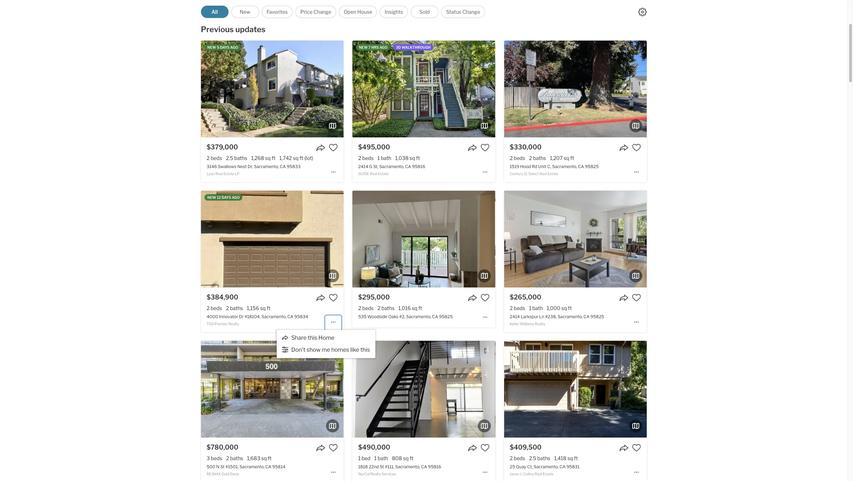 Task type: describe. For each thing, give the bounding box(es) containing it.
open house
[[344, 9, 372, 15]]

1,268
[[251, 155, 264, 161]]

1 for $265,000
[[529, 306, 531, 312]]

95834
[[294, 315, 308, 320]]

0 horizontal spatial this
[[308, 335, 317, 342]]

keller
[[510, 322, 519, 327]]

gold
[[222, 473, 229, 477]]

favorite button checkbox for $265,000
[[632, 294, 641, 303]]

dialog containing share this home
[[277, 331, 375, 359]]

days for $379,000
[[220, 45, 229, 50]]

4000 innovator dr #18104, sacramento, ca 95834 tsg premier realty
[[207, 315, 308, 327]]

1,207 sq ft
[[550, 155, 574, 161]]

tsg
[[207, 322, 214, 327]]

woodside
[[367, 315, 387, 320]]

ago for $384,900
[[232, 196, 240, 200]]

ln
[[539, 315, 544, 320]]

$409,500
[[510, 444, 542, 452]]

favorite button checkbox for $409,500
[[632, 444, 641, 453]]

favorite button checkbox for $330,000
[[632, 143, 641, 153]]

$330,000
[[510, 144, 542, 151]]

3 photo of 2414 larkspur ln #238, sacramento, ca 95825 image from the left
[[647, 191, 789, 288]]

house
[[357, 9, 372, 15]]

2 baths for $295,000
[[377, 306, 395, 312]]

2.5 baths for $379,000
[[226, 155, 247, 161]]

share
[[291, 335, 307, 342]]

New radio
[[231, 6, 259, 18]]

2 baths for $780,000
[[226, 456, 243, 462]]

2.5 baths for $409,500
[[529, 456, 550, 462]]

ca inside 1519 hood rd unit c, sacramento, ca 95825 century 21 select real estate
[[578, 164, 584, 170]]

1 photo of 2414 g st, sacramento, ca 95816 image from the left
[[210, 41, 353, 138]]

2 baths for $330,000
[[529, 155, 546, 161]]

2 up the rd
[[529, 155, 532, 161]]

favorite button checkbox for $384,900
[[329, 294, 338, 303]]

quay
[[516, 465, 526, 470]]

#111,
[[385, 465, 394, 470]]

ft for $265,000
[[568, 306, 572, 312]]

ca for 535 woodside oaks #2, sacramento, ca 95825
[[432, 315, 438, 320]]

services
[[382, 473, 396, 477]]

don't show me homes like this
[[291, 347, 370, 354]]

all
[[211, 9, 218, 15]]

1 photo of 1519 hood rd unit c, sacramento, ca 95825 image from the left
[[362, 41, 504, 138]]

beds for $495,000
[[362, 155, 374, 161]]

2 photo of 4000 innovator dr #18104, sacramento, ca 95834 image from the left
[[201, 191, 344, 288]]

25 quay ct, sacramento, ca 95831 jason j. collins real estate
[[510, 465, 580, 477]]

1,016
[[398, 306, 411, 312]]

beds for $780,000
[[211, 456, 222, 462]]

$490,000
[[358, 444, 390, 452]]

#1501,
[[225, 465, 239, 470]]

oaks
[[388, 315, 398, 320]]

sq up 95833
[[293, 155, 298, 161]]

favorite button image for $780,000
[[329, 444, 338, 453]]

1519
[[510, 164, 519, 170]]

3 beds
[[207, 456, 222, 462]]

open
[[344, 9, 356, 15]]

1 for $495,000
[[377, 155, 380, 161]]

95825 inside 1519 hood rd unit c, sacramento, ca 95825 century 21 select real estate
[[585, 164, 599, 170]]

real inside the 2414 g st, sacramento, ca 95816 guide real estate
[[370, 172, 377, 176]]

me
[[322, 347, 330, 354]]

21
[[524, 172, 528, 176]]

2414 for $265,000
[[510, 315, 520, 320]]

1,038 sq ft
[[395, 155, 420, 161]]

lyon
[[207, 172, 215, 176]]

1,016 sq ft
[[398, 306, 422, 312]]

sq for $330,000
[[564, 155, 569, 161]]

2 photo of 2414 g st, sacramento, ca 95816 image from the left
[[353, 41, 495, 138]]

2 photo of 3146 swallows nest dr, sacramento, ca 95833 image from the left
[[201, 41, 344, 138]]

ca inside the 2414 g st, sacramento, ca 95816 guide real estate
[[405, 164, 411, 170]]

1,418
[[554, 456, 566, 462]]

century
[[510, 172, 523, 176]]

Favorites radio
[[262, 6, 293, 18]]

1 photo of 1818 22nd st #111, sacramento, ca 95816 image from the left
[[210, 341, 353, 438]]

2 baths for $384,900
[[226, 306, 243, 312]]

1 vertical spatial this
[[360, 347, 370, 354]]

st for $490,000
[[380, 465, 384, 470]]

real inside 3146 swallows nest dr, sacramento, ca 95833 lyon real estate lp
[[215, 172, 223, 176]]

2 beds for $384,900
[[207, 306, 222, 312]]

updates
[[235, 25, 265, 34]]

1818 22nd st #111, sacramento, ca 95816 norcal realty services
[[358, 465, 441, 477]]

Status Change radio
[[441, 6, 485, 18]]

ft left (lot)
[[300, 155, 303, 161]]

$384,900
[[207, 294, 238, 301]]

2 beds for $265,000
[[510, 306, 525, 312]]

1,156 sq ft
[[247, 306, 270, 312]]

walkthrough
[[402, 45, 431, 50]]

ca for 3146 swallows nest dr, sacramento, ca 95833 lyon real estate lp
[[280, 164, 286, 170]]

ft for $495,000
[[416, 155, 420, 161]]

favorite button image for $409,500
[[632, 444, 641, 453]]

1,742
[[279, 155, 292, 161]]

c,
[[547, 164, 551, 170]]

change for price change
[[314, 9, 331, 15]]

bath for $265,000
[[532, 306, 543, 312]]

g
[[369, 164, 372, 170]]

hood
[[520, 164, 531, 170]]

2 photo of 1818 22nd st #111, sacramento, ca 95816 image from the left
[[353, 341, 495, 438]]

new 7 hrs ago
[[359, 45, 387, 50]]

status
[[446, 9, 461, 15]]

sacramento, for 2414 larkspur ln #238, sacramento, ca 95825 keller williams realty
[[558, 315, 583, 320]]

collins
[[523, 473, 534, 477]]

95831
[[566, 465, 580, 470]]

favorite button image for $490,000
[[480, 444, 490, 453]]

guide
[[358, 172, 369, 176]]

premier
[[215, 322, 228, 327]]

#2,
[[399, 315, 405, 320]]

baths for $295,000
[[382, 306, 395, 312]]

#18104,
[[245, 315, 261, 320]]

2 up 1519
[[510, 155, 513, 161]]

baths for $780,000
[[230, 456, 243, 462]]

favorite button image for $379,000
[[329, 143, 338, 153]]

sacramento, inside the 2414 g st, sacramento, ca 95816 guide real estate
[[379, 164, 404, 170]]

davis
[[230, 473, 239, 477]]

808
[[392, 456, 402, 462]]

1,156
[[247, 306, 259, 312]]

favorite button checkbox for $495,000
[[480, 143, 490, 153]]

beds for $379,000
[[211, 155, 222, 161]]

1 photo of 535 woodside oaks #2, sacramento, ca 95825 image from the left
[[210, 191, 353, 288]]

95825 for 2414 larkspur ln #238, sacramento, ca 95825 keller williams realty
[[590, 315, 604, 320]]

1 photo of 2414 larkspur ln #238, sacramento, ca 95825 image from the left
[[362, 191, 504, 288]]

5
[[217, 45, 219, 50]]

new 5 days ago
[[207, 45, 238, 50]]

1 bath for $495,000
[[377, 155, 391, 161]]

ft for $379,000
[[272, 155, 276, 161]]

beds for $409,500
[[514, 456, 525, 462]]

95825 for 535 woodside oaks #2, sacramento, ca 95825
[[439, 315, 453, 320]]

rd
[[532, 164, 537, 170]]

insights
[[385, 9, 403, 15]]

2 up 535 at the bottom of the page
[[358, 306, 361, 312]]

estate inside the 2414 g st, sacramento, ca 95816 guide real estate
[[378, 172, 389, 176]]

norcal
[[358, 473, 370, 477]]

535 woodside oaks #2, sacramento, ca 95825
[[358, 315, 453, 320]]

3d walkthrough
[[396, 45, 431, 50]]

favorite button checkbox for $490,000
[[480, 444, 490, 453]]

Price Change radio
[[295, 6, 336, 18]]

baths for $379,000
[[234, 155, 247, 161]]

2414 g st, sacramento, ca 95816 guide real estate
[[358, 164, 425, 176]]

808 sq ft
[[392, 456, 413, 462]]

1 photo of 3146 swallows nest dr, sacramento, ca 95833 image from the left
[[58, 41, 201, 138]]

unit
[[538, 164, 546, 170]]

beds for $295,000
[[362, 306, 374, 312]]

favorite button image for $330,000
[[632, 143, 641, 153]]

#238,
[[545, 315, 557, 320]]

ft for $409,500
[[574, 456, 578, 462]]

realty for $384,900
[[229, 322, 239, 327]]

2 up 3146 on the left of the page
[[207, 155, 210, 161]]

1 bath for $490,000
[[374, 456, 388, 462]]

All radio
[[201, 6, 228, 18]]

$295,000
[[358, 294, 390, 301]]

2 up the innovator
[[226, 306, 229, 312]]

baths for $384,900
[[230, 306, 243, 312]]

baths for $330,000
[[533, 155, 546, 161]]

sq for $265,000
[[561, 306, 567, 312]]

2 up 25
[[510, 456, 513, 462]]

$265,000
[[510, 294, 541, 301]]

don't
[[291, 347, 305, 354]]

1 photo of 25 quay ct, sacramento, ca 95831 image from the left
[[362, 341, 504, 438]]



Task type: locate. For each thing, give the bounding box(es) containing it.
3 photo of 3146 swallows nest dr, sacramento, ca 95833 image from the left
[[344, 41, 486, 138]]

estate inside 3146 swallows nest dr, sacramento, ca 95833 lyon real estate lp
[[223, 172, 234, 176]]

beds up 535 at the bottom of the page
[[362, 306, 374, 312]]

estate inside 1519 hood rd unit c, sacramento, ca 95825 century 21 select real estate
[[548, 172, 558, 176]]

sacramento, right "ct,"
[[534, 465, 559, 470]]

1,000
[[547, 306, 560, 312]]

ct,
[[527, 465, 533, 470]]

3 photo of 535 woodside oaks #2, sacramento, ca 95825 image from the left
[[495, 191, 638, 288]]

1 for $490,000
[[374, 456, 377, 462]]

3 photo of 2414 g st, sacramento, ca 95816 image from the left
[[495, 41, 638, 138]]

2414 larkspur ln #238, sacramento, ca 95825 keller williams realty
[[510, 315, 604, 327]]

sacramento, inside 2414 larkspur ln #238, sacramento, ca 95825 keller williams realty
[[558, 315, 583, 320]]

j.
[[520, 473, 522, 477]]

2 beds up 3146 on the left of the page
[[207, 155, 222, 161]]

sq right 1,016
[[412, 306, 417, 312]]

days for $384,900
[[222, 196, 231, 200]]

ca for 500 n st #1501, sacramento, ca 95814 re/max gold davis
[[265, 465, 271, 470]]

22nd
[[369, 465, 379, 470]]

95825
[[585, 164, 599, 170], [439, 315, 453, 320], [590, 315, 604, 320]]

realty down the innovator
[[229, 322, 239, 327]]

2414 inside 2414 larkspur ln #238, sacramento, ca 95825 keller williams realty
[[510, 315, 520, 320]]

favorite button checkbox for $780,000
[[329, 444, 338, 453]]

2 photo of 25 quay ct, sacramento, ca 95831 image from the left
[[504, 341, 647, 438]]

1 vertical spatial days
[[222, 196, 231, 200]]

jason
[[510, 473, 519, 477]]

sq for $490,000
[[403, 456, 409, 462]]

sacramento, inside 25 quay ct, sacramento, ca 95831 jason j. collins real estate
[[534, 465, 559, 470]]

ft for $384,900
[[267, 306, 270, 312]]

sacramento, inside 1818 22nd st #111, sacramento, ca 95816 norcal realty services
[[395, 465, 420, 470]]

535
[[358, 315, 366, 320]]

1,038
[[395, 155, 408, 161]]

1,683
[[247, 456, 260, 462]]

2 baths up oaks
[[377, 306, 395, 312]]

1,418 sq ft
[[554, 456, 578, 462]]

sq for $780,000
[[261, 456, 267, 462]]

1 vertical spatial 2.5
[[529, 456, 536, 462]]

like
[[350, 347, 359, 354]]

real down st,
[[370, 172, 377, 176]]

photo of 1818 22nd st #111, sacramento, ca 95816 image
[[210, 341, 353, 438], [353, 341, 495, 438], [495, 341, 638, 438]]

1519 hood rd unit c, sacramento, ca 95825 century 21 select real estate
[[510, 164, 599, 176]]

sacramento, down the 808 sq ft
[[395, 465, 420, 470]]

Open House radio
[[339, 6, 377, 18]]

new left 7
[[359, 45, 368, 50]]

bed
[[362, 456, 370, 462]]

estate down st,
[[378, 172, 389, 176]]

1,000 sq ft
[[547, 306, 572, 312]]

1 photo of 4000 innovator dr #18104, sacramento, ca 95834 image from the left
[[58, 191, 201, 288]]

option group containing all
[[201, 6, 485, 18]]

st,
[[373, 164, 378, 170]]

2 up keller
[[510, 306, 513, 312]]

larkspur
[[521, 315, 538, 320]]

3146
[[207, 164, 217, 170]]

3 photo of 500 n st #1501, sacramento, ca 95814 image from the left
[[344, 341, 486, 438]]

1 st from the left
[[220, 465, 225, 470]]

favorite button checkbox
[[329, 143, 338, 153], [480, 143, 490, 153], [480, 294, 490, 303], [329, 444, 338, 453]]

1,742 sq ft (lot)
[[279, 155, 313, 161]]

2 beds for $495,000
[[358, 155, 374, 161]]

bath up the 2414 g st, sacramento, ca 95816 guide real estate
[[381, 155, 391, 161]]

favorite button image
[[329, 143, 338, 153], [480, 143, 490, 153], [329, 294, 338, 303], [632, 294, 641, 303], [632, 444, 641, 453]]

ago right 12
[[232, 196, 240, 200]]

baths for $409,500
[[537, 456, 550, 462]]

$495,000
[[358, 144, 390, 151]]

ca inside 500 n st #1501, sacramento, ca 95814 re/max gold davis
[[265, 465, 271, 470]]

1 bath up 22nd
[[374, 456, 388, 462]]

change right "price"
[[314, 9, 331, 15]]

sq right 1,683
[[261, 456, 267, 462]]

sacramento, down '1,038'
[[379, 164, 404, 170]]

1 bath
[[377, 155, 391, 161], [529, 306, 543, 312], [374, 456, 388, 462]]

realty down 22nd
[[370, 473, 381, 477]]

favorite button image for $295,000
[[480, 294, 490, 303]]

95825 inside 2414 larkspur ln #238, sacramento, ca 95825 keller williams realty
[[590, 315, 604, 320]]

select
[[528, 172, 539, 176]]

2 baths up the rd
[[529, 155, 546, 161]]

realty for $265,000
[[535, 322, 545, 327]]

change inside option
[[462, 9, 480, 15]]

sacramento, for 535 woodside oaks #2, sacramento, ca 95825
[[406, 315, 431, 320]]

2414 for $495,000
[[358, 164, 368, 170]]

sacramento, down 1,207 sq ft
[[552, 164, 577, 170]]

estate down c,
[[548, 172, 558, 176]]

sq for $295,000
[[412, 306, 417, 312]]

2 beds for $379,000
[[207, 155, 222, 161]]

2 photo of 535 woodside oaks #2, sacramento, ca 95825 image from the left
[[353, 191, 495, 288]]

previous
[[201, 25, 234, 34]]

1 horizontal spatial 2.5
[[529, 456, 536, 462]]

(lot)
[[304, 155, 313, 161]]

1 up larkspur
[[529, 306, 531, 312]]

change for status change
[[462, 9, 480, 15]]

1 vertical spatial 95816
[[428, 465, 441, 470]]

1 horizontal spatial 2414
[[510, 315, 520, 320]]

beds for $384,900
[[211, 306, 222, 312]]

sacramento, for 1818 22nd st #111, sacramento, ca 95816 norcal realty services
[[395, 465, 420, 470]]

ft for $490,000
[[410, 456, 413, 462]]

ca for 2414 larkspur ln #238, sacramento, ca 95825 keller williams realty
[[584, 315, 590, 320]]

ca for 4000 innovator dr #18104, sacramento, ca 95834 tsg premier realty
[[287, 315, 293, 320]]

bath up ln
[[532, 306, 543, 312]]

share this home button
[[282, 335, 335, 342]]

2 vertical spatial 1 bath
[[374, 456, 388, 462]]

0 vertical spatial days
[[220, 45, 229, 50]]

4000
[[207, 315, 218, 320]]

new for $495,000
[[359, 45, 368, 50]]

days right 12
[[222, 196, 231, 200]]

3 photo of 1519 hood rd unit c, sacramento, ca 95825 image from the left
[[647, 41, 789, 138]]

2 beds down $265,000
[[510, 306, 525, 312]]

1 photo of 500 n st #1501, sacramento, ca 95814 image from the left
[[58, 341, 201, 438]]

beds up 1519
[[514, 155, 525, 161]]

home
[[318, 335, 334, 342]]

sacramento, inside 500 n st #1501, sacramento, ca 95814 re/max gold davis
[[239, 465, 264, 470]]

swallows
[[218, 164, 236, 170]]

beds for $265,000
[[514, 306, 525, 312]]

sq for $409,500
[[568, 456, 573, 462]]

1 horizontal spatial realty
[[370, 473, 381, 477]]

0 vertical spatial 2414
[[358, 164, 368, 170]]

st right 'n' in the left of the page
[[220, 465, 225, 470]]

1 bath up ln
[[529, 306, 543, 312]]

change right status on the top right of the page
[[462, 9, 480, 15]]

2414 inside the 2414 g st, sacramento, ca 95816 guide real estate
[[358, 164, 368, 170]]

2 photo of 1519 hood rd unit c, sacramento, ca 95825 image from the left
[[504, 41, 647, 138]]

ca inside 1818 22nd st #111, sacramento, ca 95816 norcal realty services
[[421, 465, 427, 470]]

1 vertical spatial 2.5 baths
[[529, 456, 550, 462]]

ft right 1,000
[[568, 306, 572, 312]]

3 photo of 25 quay ct, sacramento, ca 95831 image from the left
[[647, 341, 789, 438]]

sq right 1,000
[[561, 306, 567, 312]]

sq up 95831
[[568, 456, 573, 462]]

ft for $330,000
[[570, 155, 574, 161]]

500 n st #1501, sacramento, ca 95814 re/max gold davis
[[207, 465, 285, 477]]

realty inside 2414 larkspur ln #238, sacramento, ca 95825 keller williams realty
[[535, 322, 545, 327]]

1 bath for $265,000
[[529, 306, 543, 312]]

realty inside 4000 innovator dr #18104, sacramento, ca 95834 tsg premier realty
[[229, 322, 239, 327]]

baths up unit
[[533, 155, 546, 161]]

ft right 808
[[410, 456, 413, 462]]

previous updates
[[201, 25, 265, 34]]

1 vertical spatial 2414
[[510, 315, 520, 320]]

realty inside 1818 22nd st #111, sacramento, ca 95816 norcal realty services
[[370, 473, 381, 477]]

sacramento, inside 4000 innovator dr #18104, sacramento, ca 95834 tsg premier realty
[[261, 315, 286, 320]]

price
[[300, 9, 312, 15]]

bath
[[381, 155, 391, 161], [532, 306, 543, 312], [378, 456, 388, 462]]

1 vertical spatial 1 bath
[[529, 306, 543, 312]]

sq for $379,000
[[265, 155, 271, 161]]

1 left bed
[[358, 456, 361, 462]]

this right like
[[360, 347, 370, 354]]

ca inside 3146 swallows nest dr, sacramento, ca 95833 lyon real estate lp
[[280, 164, 286, 170]]

2414
[[358, 164, 368, 170], [510, 315, 520, 320]]

sacramento, inside 1519 hood rd unit c, sacramento, ca 95825 century 21 select real estate
[[552, 164, 577, 170]]

new left '5'
[[207, 45, 216, 50]]

2 up '4000'
[[207, 306, 210, 312]]

12
[[217, 196, 221, 200]]

estate right collins
[[543, 473, 553, 477]]

0 horizontal spatial st
[[220, 465, 225, 470]]

2 up woodside
[[377, 306, 380, 312]]

real down unit
[[540, 172, 547, 176]]

realty down ln
[[535, 322, 545, 327]]

Insights radio
[[380, 6, 408, 18]]

2 horizontal spatial realty
[[535, 322, 545, 327]]

3 photo of 4000 innovator dr #18104, sacramento, ca 95834 image from the left
[[344, 191, 486, 288]]

show
[[307, 347, 321, 354]]

1 horizontal spatial this
[[360, 347, 370, 354]]

ca inside 4000 innovator dr #18104, sacramento, ca 95834 tsg premier realty
[[287, 315, 293, 320]]

0 horizontal spatial 95816
[[412, 164, 425, 170]]

sacramento, for 3146 swallows nest dr, sacramento, ca 95833 lyon real estate lp
[[254, 164, 279, 170]]

estate inside 25 quay ct, sacramento, ca 95831 jason j. collins real estate
[[543, 473, 553, 477]]

2.5 for $409,500
[[529, 456, 536, 462]]

new for $384,900
[[207, 196, 216, 200]]

sq for $384,900
[[260, 306, 266, 312]]

beds up 3146 on the left of the page
[[211, 155, 222, 161]]

ca for 1818 22nd st #111, sacramento, ca 95816 norcal realty services
[[421, 465, 427, 470]]

ft right 1,207
[[570, 155, 574, 161]]

st inside 500 n st #1501, sacramento, ca 95814 re/max gold davis
[[220, 465, 225, 470]]

sacramento, for 500 n st #1501, sacramento, ca 95814 re/max gold davis
[[239, 465, 264, 470]]

beds up quay
[[514, 456, 525, 462]]

sold
[[419, 9, 430, 15]]

1 bath up st,
[[377, 155, 391, 161]]

photo of 3146 swallows nest dr, sacramento, ca 95833 image
[[58, 41, 201, 138], [201, 41, 344, 138], [344, 41, 486, 138]]

status change
[[446, 9, 480, 15]]

ft up 95831
[[574, 456, 578, 462]]

ft
[[272, 155, 276, 161], [300, 155, 303, 161], [416, 155, 420, 161], [570, 155, 574, 161], [267, 306, 270, 312], [418, 306, 422, 312], [568, 306, 572, 312], [268, 456, 272, 462], [410, 456, 413, 462], [574, 456, 578, 462]]

favorite button image for $265,000
[[632, 294, 641, 303]]

beds up '4000'
[[211, 306, 222, 312]]

1818
[[358, 465, 368, 470]]

1 horizontal spatial st
[[380, 465, 384, 470]]

sq for $495,000
[[410, 155, 415, 161]]

beds up g
[[362, 155, 374, 161]]

500
[[207, 465, 215, 470]]

photo of 2414 g st, sacramento, ca 95816 image
[[210, 41, 353, 138], [353, 41, 495, 138], [495, 41, 638, 138]]

Sold radio
[[411, 6, 438, 18]]

2 up #1501,
[[226, 456, 229, 462]]

0 horizontal spatial 2414
[[358, 164, 368, 170]]

2 beds for $330,000
[[510, 155, 525, 161]]

photo of 2414 larkspur ln #238, sacramento, ca 95825 image
[[362, 191, 504, 288], [504, 191, 647, 288], [647, 191, 789, 288]]

st left #111,
[[380, 465, 384, 470]]

new left 12
[[207, 196, 216, 200]]

sacramento, inside 3146 swallows nest dr, sacramento, ca 95833 lyon real estate lp
[[254, 164, 279, 170]]

sacramento, down "1,268 sq ft"
[[254, 164, 279, 170]]

2 up guide in the left top of the page
[[358, 155, 361, 161]]

ago for $379,000
[[230, 45, 238, 50]]

st for $780,000
[[220, 465, 225, 470]]

favorites
[[267, 9, 288, 15]]

baths
[[234, 155, 247, 161], [533, 155, 546, 161], [230, 306, 243, 312], [382, 306, 395, 312], [230, 456, 243, 462], [537, 456, 550, 462]]

2 beds up '4000'
[[207, 306, 222, 312]]

sacramento, for 4000 innovator dr #18104, sacramento, ca 95834 tsg premier realty
[[261, 315, 286, 320]]

favorite button image for $495,000
[[480, 143, 490, 153]]

sq right '1,038'
[[410, 155, 415, 161]]

2.5
[[226, 155, 233, 161], [529, 456, 536, 462]]

ago
[[230, 45, 238, 50], [380, 45, 387, 50], [232, 196, 240, 200]]

photo of 1519 hood rd unit c, sacramento, ca 95825 image
[[362, 41, 504, 138], [504, 41, 647, 138], [647, 41, 789, 138]]

favorite button checkbox for $295,000
[[480, 294, 490, 303]]

baths up dr on the left of page
[[230, 306, 243, 312]]

favorite button checkbox for $379,000
[[329, 143, 338, 153]]

2 baths up the innovator
[[226, 306, 243, 312]]

1 horizontal spatial 95816
[[428, 465, 441, 470]]

0 horizontal spatial change
[[314, 9, 331, 15]]

ft left 1,742
[[272, 155, 276, 161]]

favorite button image
[[632, 143, 641, 153], [480, 294, 490, 303], [329, 444, 338, 453], [480, 444, 490, 453]]

ft right 1,156
[[267, 306, 270, 312]]

0 horizontal spatial 2.5 baths
[[226, 155, 247, 161]]

real right lyon in the top left of the page
[[215, 172, 223, 176]]

share this home
[[291, 335, 334, 342]]

95814
[[272, 465, 285, 470]]

2 beds for $409,500
[[510, 456, 525, 462]]

3146 swallows nest dr, sacramento, ca 95833 lyon real estate lp
[[207, 164, 301, 176]]

1 vertical spatial bath
[[532, 306, 543, 312]]

sq right 1,207
[[564, 155, 569, 161]]

real inside 1519 hood rd unit c, sacramento, ca 95825 century 21 select real estate
[[540, 172, 547, 176]]

bath up #111,
[[378, 456, 388, 462]]

change
[[314, 9, 331, 15], [462, 9, 480, 15]]

2414 up keller
[[510, 315, 520, 320]]

beds for $330,000
[[514, 155, 525, 161]]

2 photo of 500 n st #1501, sacramento, ca 95814 image from the left
[[201, 341, 344, 438]]

baths up oaks
[[382, 306, 395, 312]]

1,207
[[550, 155, 563, 161]]

95816 inside 1818 22nd st #111, sacramento, ca 95816 norcal realty services
[[428, 465, 441, 470]]

2 beds up 1519
[[510, 155, 525, 161]]

sacramento, down 1,156 sq ft
[[261, 315, 286, 320]]

0 horizontal spatial realty
[[229, 322, 239, 327]]

dr
[[239, 315, 244, 320]]

1 up st,
[[377, 155, 380, 161]]

sq right '1,268'
[[265, 155, 271, 161]]

option group
[[201, 6, 485, 18]]

2 photo of 2414 larkspur ln #238, sacramento, ca 95825 image from the left
[[504, 191, 647, 288]]

beds down $265,000
[[514, 306, 525, 312]]

3
[[207, 456, 210, 462]]

price change
[[300, 9, 331, 15]]

2.5 baths up 25 quay ct, sacramento, ca 95831 jason j. collins real estate
[[529, 456, 550, 462]]

realty
[[229, 322, 239, 327], [535, 322, 545, 327], [370, 473, 381, 477]]

0 vertical spatial 2.5
[[226, 155, 233, 161]]

st inside 1818 22nd st #111, sacramento, ca 95816 norcal realty services
[[380, 465, 384, 470]]

real inside 25 quay ct, sacramento, ca 95831 jason j. collins real estate
[[535, 473, 542, 477]]

2 st from the left
[[380, 465, 384, 470]]

real
[[215, 172, 223, 176], [370, 172, 377, 176], [540, 172, 547, 176], [535, 473, 542, 477]]

2 baths up #1501,
[[226, 456, 243, 462]]

0 vertical spatial 2.5 baths
[[226, 155, 247, 161]]

0 vertical spatial 95816
[[412, 164, 425, 170]]

baths up 25 quay ct, sacramento, ca 95831 jason j. collins real estate
[[537, 456, 550, 462]]

2 beds up quay
[[510, 456, 525, 462]]

don't show me homes like this button
[[282, 347, 370, 354]]

0 vertical spatial 1 bath
[[377, 155, 391, 161]]

2.5 up "ct,"
[[529, 456, 536, 462]]

nest
[[237, 164, 247, 170]]

ft right 1,016
[[418, 306, 422, 312]]

baths up 'nest'
[[234, 155, 247, 161]]

ca inside 2414 larkspur ln #238, sacramento, ca 95825 keller williams realty
[[584, 315, 590, 320]]

ft right '1,038'
[[416, 155, 420, 161]]

2 beds for $295,000
[[358, 306, 374, 312]]

lp
[[235, 172, 240, 176]]

bath for $495,000
[[381, 155, 391, 161]]

ft for $295,000
[[418, 306, 422, 312]]

2414 up guide in the left top of the page
[[358, 164, 368, 170]]

2.5 up swallows
[[226, 155, 233, 161]]

1 up 22nd
[[374, 456, 377, 462]]

change inside radio
[[314, 9, 331, 15]]

photo of 500 n st #1501, sacramento, ca 95814 image
[[58, 341, 201, 438], [201, 341, 344, 438], [344, 341, 486, 438]]

estate
[[223, 172, 234, 176], [378, 172, 389, 176], [548, 172, 558, 176], [543, 473, 553, 477]]

0 horizontal spatial 2.5
[[226, 155, 233, 161]]

williams
[[520, 322, 534, 327]]

sq right 1,156
[[260, 306, 266, 312]]

sacramento, down 1,683
[[239, 465, 264, 470]]

ft for $780,000
[[268, 456, 272, 462]]

0 vertical spatial bath
[[381, 155, 391, 161]]

ago right "hrs"
[[380, 45, 387, 50]]

favorite button image for $384,900
[[329, 294, 338, 303]]

2 beds up g
[[358, 155, 374, 161]]

2 beds up 535 at the bottom of the page
[[358, 306, 374, 312]]

photo of 535 woodside oaks #2, sacramento, ca 95825 image
[[210, 191, 353, 288], [353, 191, 495, 288], [495, 191, 638, 288]]

innovator
[[219, 315, 238, 320]]

new for $379,000
[[207, 45, 216, 50]]

ca inside 25 quay ct, sacramento, ca 95831 jason j. collins real estate
[[560, 465, 566, 470]]

dialog
[[277, 331, 375, 359]]

1
[[377, 155, 380, 161], [529, 306, 531, 312], [358, 456, 361, 462], [374, 456, 377, 462]]

bath for $490,000
[[378, 456, 388, 462]]

photo of 25 quay ct, sacramento, ca 95831 image
[[362, 341, 504, 438], [504, 341, 647, 438], [647, 341, 789, 438]]

sq right 808
[[403, 456, 409, 462]]

2.5 for $379,000
[[226, 155, 233, 161]]

estate down swallows
[[223, 172, 234, 176]]

3 photo of 1818 22nd st #111, sacramento, ca 95816 image from the left
[[495, 341, 638, 438]]

dr,
[[248, 164, 253, 170]]

ft right 1,683
[[268, 456, 272, 462]]

2
[[207, 155, 210, 161], [358, 155, 361, 161], [510, 155, 513, 161], [529, 155, 532, 161], [207, 306, 210, 312], [226, 306, 229, 312], [358, 306, 361, 312], [377, 306, 380, 312], [510, 306, 513, 312], [226, 456, 229, 462], [510, 456, 513, 462]]

photo of 4000 innovator dr #18104, sacramento, ca 95834 image
[[58, 191, 201, 288], [201, 191, 344, 288], [344, 191, 486, 288]]

2 change from the left
[[462, 9, 480, 15]]

95816 inside the 2414 g st, sacramento, ca 95816 guide real estate
[[412, 164, 425, 170]]

hrs
[[371, 45, 379, 50]]

ago right '5'
[[230, 45, 238, 50]]

1 change from the left
[[314, 9, 331, 15]]

new
[[240, 9, 250, 15]]

favorite button checkbox
[[632, 143, 641, 153], [329, 294, 338, 303], [632, 294, 641, 303], [480, 444, 490, 453], [632, 444, 641, 453]]

0 vertical spatial this
[[308, 335, 317, 342]]

2.5 baths up 'nest'
[[226, 155, 247, 161]]

2 vertical spatial bath
[[378, 456, 388, 462]]

ago for $495,000
[[380, 45, 387, 50]]

sacramento, down 1,016 sq ft
[[406, 315, 431, 320]]

homes
[[331, 347, 349, 354]]

beds right 3
[[211, 456, 222, 462]]

1 horizontal spatial change
[[462, 9, 480, 15]]

1 horizontal spatial 2.5 baths
[[529, 456, 550, 462]]

new 12 days ago
[[207, 196, 240, 200]]

$379,000
[[207, 144, 238, 151]]



Task type: vqa. For each thing, say whether or not it's contained in the screenshot.
Sell ▾ on the top right
no



